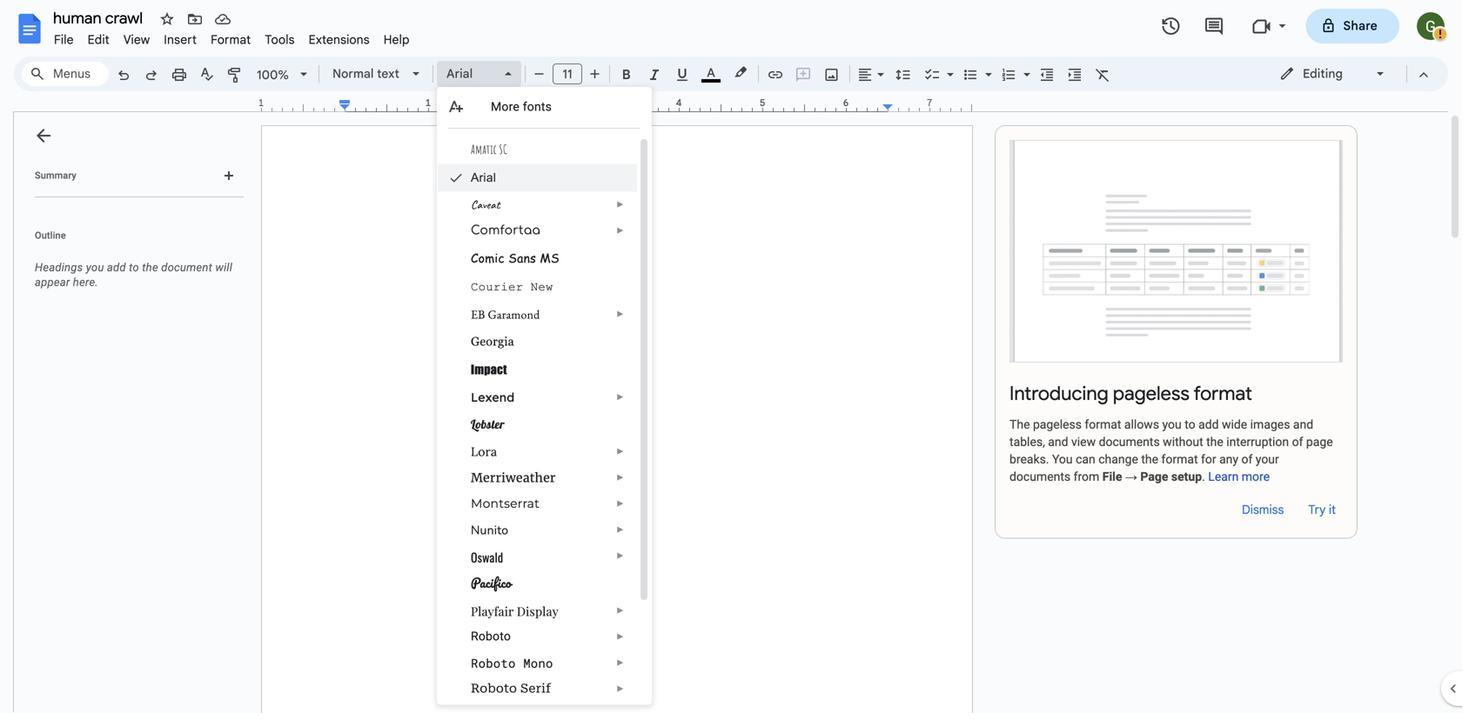 Task type: vqa. For each thing, say whether or not it's contained in the screenshot.
list box inside the "Menu bar" banner
no



Task type: describe. For each thing, give the bounding box(es) containing it.
amatic
[[471, 142, 497, 157]]

arial inside option
[[446, 66, 473, 81]]

nunito
[[471, 523, 508, 539]]

fonts
[[523, 100, 552, 114]]

styles list. normal text selected. option
[[332, 62, 402, 86]]

2 vertical spatial format
[[1161, 453, 1198, 467]]

for
[[1201, 453, 1216, 467]]

from
[[1074, 470, 1099, 484]]

1 horizontal spatial the
[[1141, 453, 1158, 467]]

► for eb garamond
[[616, 309, 625, 319]]

format for introducing pageless format
[[1194, 382, 1252, 406]]

file for file → page setup . learn more
[[1103, 470, 1122, 484]]

help menu item
[[377, 30, 417, 50]]

menu bar inside the menu bar banner
[[47, 23, 417, 51]]

pageless for the
[[1033, 418, 1082, 432]]

0 vertical spatial and
[[1293, 418, 1313, 432]]

courier
[[471, 281, 523, 294]]

format
[[211, 32, 251, 47]]

wide
[[1222, 418, 1247, 432]]

headings you add to the document will appear here.
[[35, 261, 232, 289]]

the inside headings you add to the document will appear here.
[[142, 261, 158, 274]]

highlight color image
[[731, 62, 750, 83]]

roboto serif
[[471, 682, 551, 696]]

main toolbar
[[108, 0, 1117, 454]]

lexend
[[471, 390, 515, 405]]

more fonts
[[491, 100, 552, 114]]

Zoom field
[[250, 62, 315, 88]]

interruption
[[1227, 435, 1289, 450]]

introducing
[[1010, 382, 1109, 406]]

impact
[[471, 362, 507, 377]]

► for comfortaa
[[616, 226, 625, 236]]

document outline element
[[14, 112, 251, 714]]

summary heading
[[35, 169, 76, 183]]

document with wide table extending beyond text width image
[[1010, 140, 1343, 363]]

insert menu item
[[157, 30, 204, 50]]

change
[[1099, 453, 1138, 467]]

mono
[[523, 656, 553, 672]]

file menu item
[[47, 30, 81, 50]]

without
[[1163, 435, 1203, 450]]

2 horizontal spatial the
[[1206, 435, 1224, 450]]

1
[[258, 97, 264, 109]]

Font size field
[[553, 64, 589, 85]]

try it button
[[1301, 497, 1343, 524]]

merriweather
[[471, 470, 556, 486]]

amatic sc
[[471, 142, 507, 157]]

editing button
[[1267, 61, 1399, 87]]

breaks.
[[1010, 453, 1049, 467]]

help
[[384, 32, 410, 47]]

1 vertical spatial of
[[1241, 453, 1253, 467]]

headings
[[35, 261, 83, 274]]

here.
[[73, 276, 98, 289]]

courier new
[[471, 281, 553, 294]]

edit
[[88, 32, 110, 47]]

tools menu item
[[258, 30, 302, 50]]

insert image image
[[822, 62, 842, 86]]

georgia
[[471, 335, 514, 349]]

the pageless format allows you to add wide images and tables, and view documents without the interruption of page breaks. you can change the format for any of your documents from
[[1010, 418, 1333, 484]]

roboto for roboto serif
[[471, 682, 517, 696]]

can
[[1076, 453, 1096, 467]]

will
[[215, 261, 232, 274]]

introducing pageless format
[[1010, 382, 1252, 406]]

0 vertical spatial documents
[[1099, 435, 1160, 450]]

to inside headings you add to the document will appear here.
[[129, 261, 139, 274]]

you inside headings you add to the document will appear here.
[[86, 261, 104, 274]]

dismiss button
[[1235, 497, 1291, 524]]

oswald
[[471, 549, 503, 567]]

try
[[1308, 503, 1326, 518]]

appear
[[35, 276, 70, 289]]

.
[[1202, 470, 1205, 484]]

view
[[1071, 435, 1096, 450]]

mode and view toolbar
[[1266, 57, 1438, 91]]

► for montserrat
[[616, 499, 625, 509]]

montserrat
[[471, 497, 540, 511]]

view
[[123, 32, 150, 47]]

1 roboto from the top
[[471, 630, 511, 644]]

0 vertical spatial of
[[1292, 435, 1303, 450]]

0 horizontal spatial and
[[1048, 435, 1068, 450]]

→
[[1125, 470, 1137, 484]]

► for lora
[[616, 447, 625, 457]]

allows
[[1124, 418, 1159, 432]]

text color image
[[701, 62, 721, 83]]

introducing pageless format application
[[0, 0, 1462, 714]]



Task type: locate. For each thing, give the bounding box(es) containing it.
file inside the introducing pageless format list
[[1103, 470, 1122, 484]]

eb
[[471, 307, 485, 322]]

file
[[54, 32, 74, 47], [1103, 470, 1122, 484]]

edit menu item
[[81, 30, 117, 50]]

0 vertical spatial file
[[54, 32, 74, 47]]

0 horizontal spatial you
[[86, 261, 104, 274]]

lobster
[[471, 417, 505, 432]]

garamond
[[488, 307, 540, 322]]

roboto for roboto mono
[[471, 656, 516, 672]]

sc
[[499, 142, 507, 157]]

share button
[[1306, 9, 1399, 44]]

your
[[1256, 453, 1279, 467]]

0 vertical spatial arial
[[446, 66, 473, 81]]

2 vertical spatial roboto
[[471, 682, 517, 696]]

Zoom text field
[[252, 63, 294, 87]]

comic
[[471, 249, 505, 266]]

Font size text field
[[554, 64, 581, 84]]

1 vertical spatial add
[[1199, 418, 1219, 432]]

2 vertical spatial the
[[1141, 453, 1158, 467]]

and up you
[[1048, 435, 1068, 450]]

2 roboto from the top
[[471, 656, 516, 672]]

► for roboto
[[616, 632, 625, 642]]

format up view
[[1085, 418, 1121, 432]]

arial right text on the top left of the page
[[446, 66, 473, 81]]

outline heading
[[14, 229, 251, 253]]

pageless for introducing
[[1113, 382, 1190, 406]]

2 ► from the top
[[616, 226, 625, 236]]

1 horizontal spatial documents
[[1099, 435, 1160, 450]]

file → page setup . learn more
[[1103, 470, 1270, 484]]

1 ► from the top
[[616, 200, 625, 210]]

pageless inside the pageless format allows you to add wide images and tables, and view documents without the interruption of page breaks. you can change the format for any of your documents from
[[1033, 418, 1082, 432]]

you up the without
[[1162, 418, 1182, 432]]

you up here.
[[86, 261, 104, 274]]

Star checkbox
[[155, 7, 179, 31]]

text
[[377, 66, 399, 81]]

format down the without
[[1161, 453, 1198, 467]]

outline
[[35, 230, 66, 241]]

arial inside 'pacifico' menu
[[471, 171, 496, 185]]

any
[[1219, 453, 1238, 467]]

learn
[[1208, 470, 1239, 484]]

tables,
[[1010, 435, 1045, 450]]

pageless
[[1113, 382, 1190, 406], [1033, 418, 1082, 432]]

0 vertical spatial format
[[1194, 382, 1252, 406]]

0 horizontal spatial documents
[[1010, 470, 1071, 484]]

dismiss
[[1242, 503, 1284, 518]]

menu bar
[[47, 23, 417, 51]]

documents
[[1099, 435, 1160, 450], [1010, 470, 1071, 484]]

8 ► from the top
[[616, 525, 625, 535]]

arial option
[[446, 62, 494, 86]]

1 horizontal spatial to
[[1185, 418, 1195, 432]]

introducing pageless format list
[[995, 125, 1358, 539]]

roboto down the playfair
[[471, 630, 511, 644]]

pageless up allows
[[1113, 382, 1190, 406]]

0 horizontal spatial pageless
[[1033, 418, 1082, 432]]

► for merriweather
[[616, 473, 625, 483]]

1 vertical spatial documents
[[1010, 470, 1071, 484]]

view menu item
[[117, 30, 157, 50]]

summary
[[35, 170, 76, 181]]

add inside the pageless format allows you to add wide images and tables, and view documents without the interruption of page breaks. you can change the format for any of your documents from
[[1199, 418, 1219, 432]]

format up wide
[[1194, 382, 1252, 406]]

1 horizontal spatial file
[[1103, 470, 1122, 484]]

file down change
[[1103, 470, 1122, 484]]

format menu item
[[204, 30, 258, 50]]

0 vertical spatial add
[[107, 261, 126, 274]]

1 vertical spatial and
[[1048, 435, 1068, 450]]

tools
[[265, 32, 295, 47]]

insert
[[164, 32, 197, 47]]

learn more link
[[1208, 470, 1270, 484]]

line & paragraph spacing image
[[893, 62, 913, 86]]

more
[[491, 100, 520, 114]]

to up the without
[[1185, 418, 1195, 432]]

setup
[[1171, 470, 1202, 484]]

roboto
[[471, 630, 511, 644], [471, 656, 516, 672], [471, 682, 517, 696]]

comic sans ms
[[471, 249, 559, 266]]

7 ► from the top
[[616, 499, 625, 509]]

editing
[[1303, 66, 1343, 81]]

share
[[1343, 18, 1378, 34]]

add
[[107, 261, 126, 274], [1199, 418, 1219, 432]]

file for file
[[54, 32, 74, 47]]

of right the any
[[1241, 453, 1253, 467]]

0 vertical spatial pageless
[[1113, 382, 1190, 406]]

format for the pageless format allows you to add wide images and tables, and view documents without the interruption of page breaks. you can change the format for any of your documents from
[[1085, 418, 1121, 432]]

11 ► from the top
[[616, 632, 625, 642]]

1 vertical spatial roboto
[[471, 656, 516, 672]]

1 horizontal spatial you
[[1162, 418, 1182, 432]]

documents down breaks.
[[1010, 470, 1071, 484]]

► for lexend
[[616, 393, 625, 403]]

page
[[1306, 435, 1333, 450]]

1 horizontal spatial pageless
[[1113, 382, 1190, 406]]

to down outline heading
[[129, 261, 139, 274]]

the up page
[[1141, 453, 1158, 467]]

display
[[517, 604, 559, 620]]

pacifico menu
[[437, 87, 652, 706]]

normal text
[[332, 66, 399, 81]]

1 vertical spatial you
[[1162, 418, 1182, 432]]

add left wide
[[1199, 418, 1219, 432]]

new
[[531, 281, 553, 294]]

1 horizontal spatial and
[[1293, 418, 1313, 432]]

Menus field
[[22, 62, 109, 86]]

3 ► from the top
[[616, 309, 625, 319]]

► for playfair display
[[616, 606, 625, 616]]

pacifico
[[471, 573, 511, 594]]

► for oswald
[[616, 551, 625, 561]]

ms
[[540, 249, 559, 266]]

1 horizontal spatial of
[[1292, 435, 1303, 450]]

file up menus field at the top of the page
[[54, 32, 74, 47]]

of
[[1292, 435, 1303, 450], [1241, 453, 1253, 467]]

1 vertical spatial file
[[1103, 470, 1122, 484]]

document
[[161, 261, 212, 274]]

0 horizontal spatial of
[[1241, 453, 1253, 467]]

right margin image
[[883, 98, 971, 111]]

Rename text field
[[47, 7, 153, 28]]

the
[[142, 261, 158, 274], [1206, 435, 1224, 450], [1141, 453, 1158, 467]]

13 ► from the top
[[616, 685, 625, 695]]

0 vertical spatial to
[[129, 261, 139, 274]]

► for nunito
[[616, 525, 625, 535]]

to inside the pageless format allows you to add wide images and tables, and view documents without the interruption of page breaks. you can change the format for any of your documents from
[[1185, 418, 1195, 432]]

6 ► from the top
[[616, 473, 625, 483]]

it
[[1329, 503, 1336, 518]]

roboto down roboto mono
[[471, 682, 517, 696]]

9 ► from the top
[[616, 551, 625, 561]]

4 ► from the top
[[616, 393, 625, 403]]

images
[[1250, 418, 1290, 432]]

1 vertical spatial to
[[1185, 418, 1195, 432]]

you inside the pageless format allows you to add wide images and tables, and view documents without the interruption of page breaks. you can change the format for any of your documents from
[[1162, 418, 1182, 432]]

10 ► from the top
[[616, 606, 625, 616]]

sans
[[508, 249, 536, 266]]

► for roboto mono
[[616, 658, 625, 668]]

you
[[1052, 453, 1073, 467]]

0 horizontal spatial to
[[129, 261, 139, 274]]

0 horizontal spatial add
[[107, 261, 126, 274]]

►
[[616, 200, 625, 210], [616, 226, 625, 236], [616, 309, 625, 319], [616, 393, 625, 403], [616, 447, 625, 457], [616, 473, 625, 483], [616, 499, 625, 509], [616, 525, 625, 535], [616, 551, 625, 561], [616, 606, 625, 616], [616, 632, 625, 642], [616, 658, 625, 668], [616, 685, 625, 695]]

0 vertical spatial you
[[86, 261, 104, 274]]

0 horizontal spatial file
[[54, 32, 74, 47]]

and up page
[[1293, 418, 1313, 432]]

0 vertical spatial the
[[142, 261, 158, 274]]

roboto mono
[[471, 656, 553, 672]]

file inside menu item
[[54, 32, 74, 47]]

playfair
[[471, 604, 514, 620]]

add inside headings you add to the document will appear here.
[[107, 261, 126, 274]]

format
[[1194, 382, 1252, 406], [1085, 418, 1121, 432], [1161, 453, 1198, 467]]

extensions menu item
[[302, 30, 377, 50]]

pageless down 'introducing'
[[1033, 418, 1082, 432]]

0 vertical spatial roboto
[[471, 630, 511, 644]]

► for caveat
[[616, 200, 625, 210]]

and
[[1293, 418, 1313, 432], [1048, 435, 1068, 450]]

1 vertical spatial format
[[1085, 418, 1121, 432]]

arial
[[446, 66, 473, 81], [471, 171, 496, 185]]

12 ► from the top
[[616, 658, 625, 668]]

documents up change
[[1099, 435, 1160, 450]]

page
[[1140, 470, 1168, 484]]

1 horizontal spatial add
[[1199, 418, 1219, 432]]

playfair display
[[471, 604, 559, 620]]

comfortaa
[[471, 224, 541, 238]]

extensions
[[309, 32, 370, 47]]

add down outline heading
[[107, 261, 126, 274]]

menu bar containing file
[[47, 23, 417, 51]]

► for roboto serif
[[616, 685, 625, 695]]

1 vertical spatial the
[[1206, 435, 1224, 450]]

the up for
[[1206, 435, 1224, 450]]

to
[[129, 261, 139, 274], [1185, 418, 1195, 432]]

1 vertical spatial arial
[[471, 171, 496, 185]]

caveat
[[471, 197, 500, 212]]

more
[[1242, 470, 1270, 484]]

eb garamond
[[471, 307, 540, 322]]

of left page
[[1292, 435, 1303, 450]]

arial up caveat
[[471, 171, 496, 185]]

5 ► from the top
[[616, 447, 625, 457]]

0 horizontal spatial the
[[142, 261, 158, 274]]

you
[[86, 261, 104, 274], [1162, 418, 1182, 432]]

left margin image
[[262, 98, 350, 111]]

the down outline heading
[[142, 261, 158, 274]]

roboto up roboto serif
[[471, 656, 516, 672]]

the
[[1010, 418, 1030, 432]]

menu bar banner
[[0, 0, 1462, 714]]

lora
[[471, 444, 497, 460]]

serif
[[520, 682, 551, 696]]

1 vertical spatial pageless
[[1033, 418, 1082, 432]]

3 roboto from the top
[[471, 682, 517, 696]]

try it
[[1308, 503, 1336, 518]]

normal
[[332, 66, 374, 81]]



